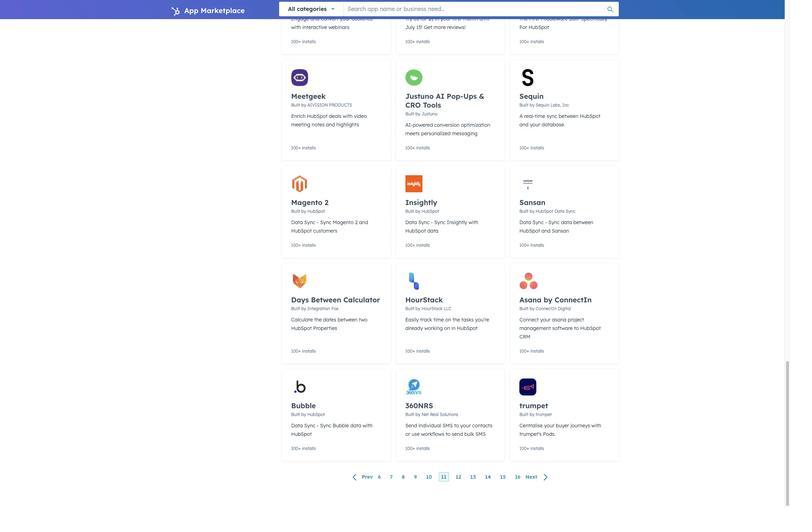 Task type: locate. For each thing, give the bounding box(es) containing it.
0 horizontal spatial bubble
[[292, 401, 316, 410]]

tasks
[[462, 317, 474, 323]]

2 vertical spatial data
[[351, 423, 362, 429]]

2 the from the left
[[453, 317, 461, 323]]

calculator
[[344, 295, 380, 304]]

your down real-
[[530, 121, 541, 128]]

between
[[559, 113, 579, 119], [574, 219, 594, 226], [338, 317, 358, 323]]

installs for insightly
[[417, 243, 430, 248]]

100 + installs for justuno
[[406, 145, 430, 151]]

by up the centralise
[[530, 412, 535, 417]]

specifically
[[582, 16, 608, 22]]

individual
[[419, 423, 442, 429]]

magento inside magento 2 built by hubspot
[[292, 198, 323, 207]]

6
[[378, 474, 381, 480]]

1 vertical spatial bubble
[[333, 423, 349, 429]]

by up us on the top right of the page
[[416, 5, 421, 10]]

100 + installs for meetgeek
[[292, 145, 316, 151]]

100 + installs down the crm at right
[[520, 349, 545, 354]]

data inside data sync - sync insightly with hubspot data
[[428, 228, 439, 234]]

insightly
[[406, 198, 438, 207], [447, 219, 468, 226]]

between inside a real-time sync between hubspot and your database.
[[559, 113, 579, 119]]

installs for meetgeek
[[302, 145, 316, 151]]

0 horizontal spatial in
[[436, 16, 440, 22]]

+ for trumpet
[[527, 446, 530, 451]]

installs for sequin
[[531, 145, 545, 151]]

sequin left labs,
[[536, 102, 550, 108]]

100 for justuno
[[406, 145, 413, 151]]

+
[[299, 39, 301, 44], [413, 39, 415, 44], [527, 39, 530, 44], [299, 145, 301, 151], [413, 145, 415, 151], [527, 145, 530, 151], [299, 243, 301, 248], [413, 243, 415, 248], [527, 243, 530, 248], [299, 349, 301, 354], [413, 349, 415, 354], [527, 349, 530, 354], [299, 446, 301, 451], [413, 446, 415, 451], [527, 446, 530, 451]]

sansan
[[520, 198, 546, 207], [553, 228, 570, 234]]

time for hourstack
[[434, 317, 444, 323]]

to down project
[[575, 325, 579, 332]]

0 vertical spatial data
[[562, 219, 573, 226]]

- inside data sync - sync magento 2 and hubspot customers
[[317, 219, 319, 226]]

all
[[288, 5, 296, 12]]

100 + installs for hourstack
[[406, 349, 430, 354]]

the left tasks
[[453, 317, 461, 323]]

built inside the "days between calculator built by integration fox"
[[292, 306, 300, 311]]

0 horizontal spatial insightly
[[406, 198, 438, 207]]

1 vertical spatial sequin
[[536, 102, 550, 108]]

justuno left ai at top right
[[406, 92, 434, 101]]

100 + installs down data sync - sync data between hubspot and sansan
[[520, 243, 545, 248]]

Search app name or business need... search field
[[344, 2, 619, 16]]

time
[[535, 113, 546, 119], [434, 317, 444, 323]]

highlights
[[337, 121, 360, 128]]

installs down meeting
[[302, 145, 316, 151]]

0 vertical spatial magento
[[292, 198, 323, 207]]

100 for meetgeek
[[292, 145, 299, 151]]

by inside justuno ai pop-ups & cro tools built by justuno
[[416, 111, 421, 117]]

&
[[480, 92, 485, 101]]

+ for justuno
[[413, 145, 415, 151]]

in right $1
[[436, 16, 440, 22]]

prev button
[[349, 473, 376, 482]]

connectin up digital
[[555, 295, 592, 304]]

1 vertical spatial hourstack
[[422, 306, 443, 311]]

magento 2 built by hubspot
[[292, 198, 329, 214]]

magento up data sync - sync magento 2 and hubspot customers
[[292, 198, 323, 207]]

hubspot inside enrich hubspot deals with video meeting notes and highlights
[[307, 113, 328, 119]]

sync
[[547, 113, 558, 119]]

by down days
[[302, 306, 307, 311]]

digital
[[558, 306, 572, 311]]

data up data sync - sync data between hubspot and sansan
[[555, 209, 565, 214]]

data down insightly built by hubspot
[[406, 219, 417, 226]]

deals
[[329, 113, 342, 119]]

first
[[453, 16, 462, 22]]

1 horizontal spatial the
[[453, 317, 461, 323]]

- inside 'data sync - sync bubble data with hubspot'
[[317, 423, 319, 429]]

1 vertical spatial in
[[452, 325, 456, 332]]

by inside sansan built by hubspot data sync
[[530, 209, 535, 214]]

100 + installs down interactive
[[292, 39, 316, 44]]

ai
[[436, 92, 445, 101]]

sms down contacts
[[476, 431, 486, 437]]

hubspot inside insightly built by hubspot
[[422, 209, 440, 214]]

installs down data sync - sync insightly with hubspot data
[[417, 243, 430, 248]]

net
[[422, 412, 429, 417]]

calculate the dates between two hubspot properties
[[292, 317, 368, 332]]

100 + installs down meeting
[[292, 145, 316, 151]]

2 vertical spatial between
[[338, 317, 358, 323]]

with
[[292, 24, 301, 30], [343, 113, 353, 119], [469, 219, 479, 226], [363, 423, 373, 429], [592, 423, 602, 429]]

your up pods.
[[545, 423, 555, 429]]

data inside data sync - sync data between hubspot and sansan
[[520, 219, 532, 226]]

by left 'net'
[[416, 412, 421, 417]]

or
[[406, 431, 411, 437]]

sequin up real-
[[520, 92, 544, 101]]

0 vertical spatial sansan
[[520, 198, 546, 207]]

next
[[526, 474, 538, 480]]

connect your asana project management software to hubspot crm
[[520, 317, 602, 340]]

your inside connect your asana project management software to hubspot crm
[[541, 317, 551, 323]]

two
[[359, 317, 368, 323]]

100 + installs down use
[[406, 446, 430, 451]]

bubble built by hubspot
[[292, 401, 325, 417]]

software
[[553, 325, 573, 332]]

the
[[315, 317, 322, 323], [453, 317, 461, 323]]

100 + installs down trumpet's
[[520, 446, 545, 451]]

data down bubble built by hubspot
[[292, 423, 303, 429]]

+ for bubble
[[299, 446, 301, 451]]

1 the from the left
[[315, 317, 322, 323]]

100 + installs down customers
[[292, 243, 316, 248]]

0 vertical spatial time
[[535, 113, 546, 119]]

built inside meetgeek built by aivision products
[[292, 102, 300, 108]]

1 vertical spatial insightly
[[447, 219, 468, 226]]

0 vertical spatial to
[[575, 325, 579, 332]]

hubspot inside calculate the dates between two hubspot properties
[[292, 325, 312, 332]]

by right "asana" on the bottom of the page
[[544, 295, 553, 304]]

+ for meetgeek
[[299, 145, 301, 151]]

sequin built by sequin labs, inc
[[520, 92, 570, 108]]

100 for bubble
[[292, 446, 299, 451]]

1 vertical spatial 2
[[355, 219, 358, 226]]

0 horizontal spatial data
[[351, 423, 362, 429]]

time left sync
[[535, 113, 546, 119]]

data down sansan built by hubspot data sync
[[520, 219, 532, 226]]

justuno
[[406, 92, 434, 101], [422, 111, 438, 117]]

send
[[452, 431, 463, 437]]

by inside insightly built by hubspot
[[416, 209, 421, 214]]

sms
[[443, 423, 453, 429], [476, 431, 486, 437]]

100 for trumpet
[[520, 446, 527, 451]]

sms down solutions
[[443, 423, 453, 429]]

in inside try us for $1 in your first month until july 15! get more reviews!
[[436, 16, 440, 22]]

1 vertical spatial time
[[434, 317, 444, 323]]

- for sansan
[[546, 219, 548, 226]]

by up easily on the right
[[416, 306, 421, 311]]

for
[[520, 24, 528, 30]]

in inside easily track time on the tasks you're already working on in hubspot
[[452, 325, 456, 332]]

us
[[414, 16, 419, 22]]

hourstack
[[406, 295, 443, 304], [422, 306, 443, 311]]

hubspot inside data sync - sync magento 2 and hubspot customers
[[292, 228, 312, 234]]

360nrs built by net real solutions
[[406, 401, 459, 417]]

in
[[436, 16, 440, 22], [452, 325, 456, 332]]

-
[[317, 219, 319, 226], [431, 219, 433, 226], [546, 219, 548, 226], [317, 423, 319, 429]]

installs down properties
[[302, 349, 316, 354]]

0 vertical spatial in
[[436, 16, 440, 22]]

by left demio
[[302, 5, 307, 10]]

convert
[[321, 16, 339, 22]]

demio
[[308, 5, 321, 10]]

by down meetgeek
[[302, 102, 307, 108]]

installs down 'data sync - sync bubble data with hubspot'
[[302, 446, 316, 451]]

enrich
[[292, 113, 306, 119]]

and inside enrich hubspot deals with video meeting notes and highlights
[[326, 121, 335, 128]]

days between calculator built by integration fox
[[292, 295, 380, 311]]

your inside a real-time sync between hubspot and your database.
[[530, 121, 541, 128]]

installs for hourstack
[[417, 349, 430, 354]]

asana
[[553, 317, 567, 323]]

and inside data sync - sync magento 2 and hubspot customers
[[359, 219, 368, 226]]

100 + installs
[[292, 39, 316, 44], [406, 39, 430, 44], [520, 39, 545, 44], [292, 145, 316, 151], [406, 145, 430, 151], [520, 145, 545, 151], [292, 243, 316, 248], [406, 243, 430, 248], [520, 243, 545, 248], [292, 349, 316, 354], [406, 349, 430, 354], [520, 349, 545, 354], [292, 446, 316, 451], [406, 446, 430, 451], [520, 446, 545, 451]]

installs down data sync - sync data between hubspot and sansan
[[531, 243, 545, 248]]

installs down interactive
[[302, 39, 316, 44]]

installs down 15!
[[417, 39, 430, 44]]

1 horizontal spatial sansan
[[553, 228, 570, 234]]

insightly inside data sync - sync insightly with hubspot data
[[447, 219, 468, 226]]

2 inside data sync - sync magento 2 and hubspot customers
[[355, 219, 358, 226]]

0 vertical spatial sequin
[[520, 92, 544, 101]]

1 vertical spatial trumpet
[[536, 412, 552, 417]]

installs down the crm at right
[[531, 349, 545, 354]]

justuno ai pop-ups & cro tools built by justuno
[[406, 92, 485, 117]]

installs down database.
[[531, 145, 545, 151]]

bubble inside bubble built by hubspot
[[292, 401, 316, 410]]

0 vertical spatial bubble
[[292, 401, 316, 410]]

built
[[292, 5, 300, 10], [406, 5, 415, 10], [520, 5, 529, 10], [570, 16, 580, 22], [292, 102, 300, 108], [520, 102, 529, 108], [406, 111, 415, 117], [292, 209, 300, 214], [406, 209, 415, 214], [520, 209, 529, 214], [520, 306, 529, 311], [292, 306, 300, 311], [406, 306, 415, 311], [292, 412, 300, 417], [406, 412, 415, 417], [520, 412, 529, 417]]

100 + installs for 360nrs
[[406, 446, 430, 451]]

1 vertical spatial sansan
[[553, 228, 570, 234]]

fox
[[332, 306, 339, 311]]

the up properties
[[315, 317, 322, 323]]

100 + installs down calculate
[[292, 349, 316, 354]]

sansan up data sync - sync data between hubspot and sansan
[[520, 198, 546, 207]]

0 horizontal spatial time
[[434, 317, 444, 323]]

by up 'data sync - sync bubble data with hubspot'
[[302, 412, 307, 417]]

1 horizontal spatial in
[[452, 325, 456, 332]]

data inside data sync - sync magento 2 and hubspot customers
[[292, 219, 303, 226]]

- down bubble built by hubspot
[[317, 423, 319, 429]]

data down magento 2 built by hubspot
[[292, 219, 303, 226]]

- up customers
[[317, 219, 319, 226]]

your up management
[[541, 317, 551, 323]]

magento up customers
[[333, 219, 354, 226]]

0 vertical spatial 2
[[325, 198, 329, 207]]

+ for magento
[[299, 243, 301, 248]]

middleware
[[541, 16, 568, 22]]

100 + installs down the for
[[520, 39, 545, 44]]

database.
[[542, 121, 566, 128]]

a real-time sync between hubspot and your database.
[[520, 113, 601, 128]]

to left send
[[446, 431, 451, 437]]

by up data sync - sync insightly with hubspot data
[[416, 209, 421, 214]]

hubspot inside easily track time on the tasks you're already working on in hubspot
[[457, 325, 478, 332]]

your up more on the top right of the page
[[441, 16, 451, 22]]

1 horizontal spatial data
[[428, 228, 439, 234]]

connectin
[[555, 295, 592, 304], [536, 306, 557, 311]]

6 button
[[376, 473, 384, 482]]

by inside bubble built by hubspot
[[302, 412, 307, 417]]

by inside meetgeek built by aivision products
[[302, 102, 307, 108]]

by
[[302, 5, 307, 10], [416, 5, 421, 10], [530, 5, 535, 10], [302, 102, 307, 108], [530, 102, 535, 108], [416, 111, 421, 117], [302, 209, 307, 214], [416, 209, 421, 214], [530, 209, 535, 214], [544, 295, 553, 304], [530, 306, 535, 311], [302, 306, 307, 311], [416, 306, 421, 311], [302, 412, 307, 417], [416, 412, 421, 417], [530, 412, 535, 417]]

- down sansan built by hubspot data sync
[[546, 219, 548, 226]]

1 horizontal spatial time
[[535, 113, 546, 119]]

and
[[311, 16, 320, 22], [326, 121, 335, 128], [520, 121, 529, 128], [359, 219, 368, 226], [542, 228, 551, 234]]

easily track time on the tasks you're already working on in hubspot
[[406, 317, 490, 332]]

1 horizontal spatial to
[[455, 423, 459, 429]]

connectin up asana in the bottom of the page
[[536, 306, 557, 311]]

100 + installs down database.
[[520, 145, 545, 151]]

data inside 'data sync - sync bubble data with hubspot'
[[292, 423, 303, 429]]

0 vertical spatial insightly
[[406, 198, 438, 207]]

crm
[[520, 334, 531, 340]]

justuno down tools
[[422, 111, 438, 117]]

your up bulk
[[461, 423, 471, 429]]

built inside asana by connectin built by connectin digital
[[520, 306, 529, 311]]

2 vertical spatial to
[[446, 431, 451, 437]]

by up first
[[530, 5, 535, 10]]

the inside easily track time on the tasks you're already working on in hubspot
[[453, 317, 461, 323]]

12
[[456, 474, 462, 480]]

installs down trumpet's
[[531, 446, 545, 451]]

1 vertical spatial magento
[[333, 219, 354, 226]]

2 horizontal spatial to
[[575, 325, 579, 332]]

by up real-
[[530, 102, 535, 108]]

100 + installs down already
[[406, 349, 430, 354]]

1 horizontal spatial 2
[[355, 219, 358, 226]]

- inside data sync - sync data between hubspot and sansan
[[546, 219, 548, 226]]

0 vertical spatial sms
[[443, 423, 453, 429]]

with inside "centralise your buyer journeys with trumpet's pods."
[[592, 423, 602, 429]]

100 + installs for bubble
[[292, 446, 316, 451]]

1 horizontal spatial sms
[[476, 431, 486, 437]]

in right working
[[452, 325, 456, 332]]

by inside trumpet built by trumpet
[[530, 412, 535, 417]]

installs for sansan
[[531, 243, 545, 248]]

100 + installs down data sync - sync insightly with hubspot data
[[406, 243, 430, 248]]

built by nicejob inc.
[[406, 5, 447, 10]]

0 horizontal spatial the
[[315, 317, 322, 323]]

and inside engage and convert your audience with interactive webinars
[[311, 16, 320, 22]]

by up data sync - sync data between hubspot and sansan
[[530, 209, 535, 214]]

by up data sync - sync magento 2 and hubspot customers
[[302, 209, 307, 214]]

2 horizontal spatial data
[[562, 219, 573, 226]]

100 + installs for sansan
[[520, 243, 545, 248]]

your up webinars
[[340, 16, 351, 22]]

on right working
[[445, 325, 451, 332]]

- inside data sync - sync insightly with hubspot data
[[431, 219, 433, 226]]

0 vertical spatial between
[[559, 113, 579, 119]]

installs for asana
[[531, 349, 545, 354]]

workflows
[[421, 431, 445, 437]]

installs for 360nrs
[[417, 446, 430, 451]]

to up send
[[455, 423, 459, 429]]

14 button
[[483, 473, 494, 482]]

installs down customers
[[302, 243, 316, 248]]

100 for magento
[[292, 243, 299, 248]]

with inside enrich hubspot deals with video meeting notes and highlights
[[343, 113, 353, 119]]

sequin
[[520, 92, 544, 101], [536, 102, 550, 108]]

installs down already
[[417, 349, 430, 354]]

100 for sequin
[[520, 145, 527, 151]]

0 horizontal spatial sansan
[[520, 198, 546, 207]]

100 + installs down meets
[[406, 145, 430, 151]]

installs down meets
[[417, 145, 430, 151]]

100 + installs down 'data sync - sync bubble data with hubspot'
[[292, 446, 316, 451]]

installs for magento
[[302, 243, 316, 248]]

1 vertical spatial data
[[428, 228, 439, 234]]

data for sansan
[[520, 219, 532, 226]]

1 horizontal spatial bubble
[[333, 423, 349, 429]]

app marketplace
[[185, 6, 245, 15]]

time inside easily track time on the tasks you're already working on in hubspot
[[434, 317, 444, 323]]

- down insightly built by hubspot
[[431, 219, 433, 226]]

100 + installs for sequin
[[520, 145, 545, 151]]

centralise
[[520, 423, 543, 429]]

time inside a real-time sync between hubspot and your database.
[[535, 113, 546, 119]]

100 for days
[[292, 349, 299, 354]]

data sync - sync insightly with hubspot data
[[406, 219, 479, 234]]

1 vertical spatial on
[[445, 325, 451, 332]]

0 horizontal spatial magento
[[292, 198, 323, 207]]

1 horizontal spatial insightly
[[447, 219, 468, 226]]

by down cro
[[416, 111, 421, 117]]

0 horizontal spatial sms
[[443, 423, 453, 429]]

on down llc on the right bottom
[[446, 317, 452, 323]]

installs for trumpet
[[531, 446, 545, 451]]

buyer
[[556, 423, 570, 429]]

time up working
[[434, 317, 444, 323]]

1 vertical spatial between
[[574, 219, 594, 226]]

1 horizontal spatial magento
[[333, 219, 354, 226]]

hubspot inside sansan built by hubspot data sync
[[536, 209, 554, 214]]

easily
[[406, 317, 419, 323]]

0 horizontal spatial 2
[[325, 198, 329, 207]]

data inside data sync - sync insightly with hubspot data
[[406, 219, 417, 226]]

the inside calculate the dates between two hubspot properties
[[315, 317, 322, 323]]

sansan down sansan built by hubspot data sync
[[553, 228, 570, 234]]

integratehq
[[536, 5, 562, 10]]

by inside 360nrs built by net real solutions
[[416, 412, 421, 417]]

installs down use
[[417, 446, 430, 451]]

100
[[292, 39, 299, 44], [406, 39, 413, 44], [520, 39, 527, 44], [292, 145, 299, 151], [406, 145, 413, 151], [520, 145, 527, 151], [292, 243, 299, 248], [406, 243, 413, 248], [520, 243, 527, 248], [292, 349, 299, 354], [406, 349, 413, 354], [520, 349, 527, 354], [292, 446, 299, 451], [406, 446, 413, 451], [520, 446, 527, 451]]

with inside data sync - sync insightly with hubspot data
[[469, 219, 479, 226]]



Task type: describe. For each thing, give the bounding box(es) containing it.
hubspot inside connect your asana project management software to hubspot crm
[[581, 325, 602, 332]]

hubspot inside 'the first middleware built specifically for hubspot'
[[529, 24, 550, 30]]

between inside calculate the dates between two hubspot properties
[[338, 317, 358, 323]]

+ for 360nrs
[[413, 446, 415, 451]]

installs for bubble
[[302, 446, 316, 451]]

july
[[406, 24, 415, 30]]

+ for hourstack
[[413, 349, 415, 354]]

built by integratehq
[[520, 5, 562, 10]]

built inside trumpet built by trumpet
[[520, 412, 529, 417]]

- for insightly
[[431, 219, 433, 226]]

0 vertical spatial justuno
[[406, 92, 434, 101]]

webinars
[[329, 24, 350, 30]]

and inside data sync - sync data between hubspot and sansan
[[542, 228, 551, 234]]

hubspot inside 'data sync - sync bubble data with hubspot'
[[292, 431, 312, 437]]

by inside the "days between calculator built by integration fox"
[[302, 306, 307, 311]]

time for sequin
[[535, 113, 546, 119]]

magento inside data sync - sync magento 2 and hubspot customers
[[333, 219, 354, 226]]

sansan inside data sync - sync data between hubspot and sansan
[[553, 228, 570, 234]]

16
[[516, 474, 521, 480]]

asana
[[520, 295, 542, 304]]

with inside engage and convert your audience with interactive webinars
[[292, 24, 301, 30]]

installs down first
[[531, 39, 545, 44]]

ups
[[464, 92, 477, 101]]

+ for days
[[299, 349, 301, 354]]

by inside sequin built by sequin labs, inc
[[530, 102, 535, 108]]

a
[[520, 113, 523, 119]]

built inside 360nrs built by net real solutions
[[406, 412, 415, 417]]

data for magento 2
[[292, 219, 303, 226]]

by down "asana" on the bottom of the page
[[530, 306, 535, 311]]

your inside send individual sms to your contacts or use workflows to send bulk sms
[[461, 423, 471, 429]]

100 for asana
[[520, 349, 527, 354]]

categories
[[297, 5, 327, 12]]

+ for insightly
[[413, 243, 415, 248]]

12 button
[[454, 473, 464, 482]]

10
[[427, 474, 432, 480]]

until
[[480, 16, 490, 22]]

- for bubble
[[317, 423, 319, 429]]

asana by connectin built by connectin digital
[[520, 295, 592, 311]]

built inside insightly built by hubspot
[[406, 209, 415, 214]]

data for bubble
[[292, 423, 303, 429]]

real-
[[525, 113, 535, 119]]

optimization
[[461, 122, 491, 128]]

100 for insightly
[[406, 243, 413, 248]]

15!
[[417, 24, 423, 30]]

sync inside sansan built by hubspot data sync
[[566, 209, 576, 214]]

dates
[[323, 317, 337, 323]]

month
[[463, 16, 479, 22]]

by inside magento 2 built by hubspot
[[302, 209, 307, 214]]

100 for 360nrs
[[406, 446, 413, 451]]

pods.
[[544, 431, 556, 437]]

hubspot inside data sync - sync data between hubspot and sansan
[[520, 228, 541, 234]]

100 + installs for magento
[[292, 243, 316, 248]]

days
[[292, 295, 309, 304]]

installs for days
[[302, 349, 316, 354]]

customers
[[314, 228, 338, 234]]

built inside magento 2 built by hubspot
[[292, 209, 300, 214]]

pagination navigation
[[282, 472, 619, 482]]

personalized
[[422, 130, 451, 137]]

management
[[520, 325, 552, 332]]

11
[[442, 474, 447, 480]]

0 vertical spatial trumpet
[[520, 401, 549, 410]]

hubspot inside a real-time sync between hubspot and your database.
[[581, 113, 601, 119]]

hubspot inside bubble built by hubspot
[[308, 412, 325, 417]]

video
[[354, 113, 367, 119]]

1 vertical spatial justuno
[[422, 111, 438, 117]]

to inside connect your asana project management software to hubspot crm
[[575, 325, 579, 332]]

hubspot inside data sync - sync insightly with hubspot data
[[406, 228, 426, 234]]

try us for $1 in your first month until july 15! get more reviews!
[[406, 16, 490, 30]]

100 + installs down 15!
[[406, 39, 430, 44]]

properties
[[314, 325, 337, 332]]

trumpet built by trumpet
[[520, 401, 552, 417]]

send individual sms to your contacts or use workflows to send bulk sms
[[406, 423, 493, 437]]

connect
[[520, 317, 539, 323]]

engage and convert your audience with interactive webinars
[[292, 16, 373, 30]]

powered
[[413, 122, 433, 128]]

360nrs
[[406, 401, 434, 410]]

nicejob
[[422, 5, 439, 10]]

engage
[[292, 16, 309, 22]]

100 + installs for days
[[292, 349, 316, 354]]

you're
[[476, 317, 490, 323]]

trumpet's
[[520, 431, 542, 437]]

products
[[330, 102, 352, 108]]

100 for hourstack
[[406, 349, 413, 354]]

and inside a real-time sync between hubspot and your database.
[[520, 121, 529, 128]]

calculate
[[292, 317, 313, 323]]

interactive
[[303, 24, 327, 30]]

0 vertical spatial on
[[446, 317, 452, 323]]

built inside bubble built by hubspot
[[292, 412, 300, 417]]

for
[[421, 16, 427, 22]]

between
[[311, 295, 342, 304]]

insightly built by hubspot
[[406, 198, 440, 214]]

10 button
[[424, 473, 435, 482]]

by inside hourstack built by hourstack llc
[[416, 306, 421, 311]]

your inside engage and convert your audience with interactive webinars
[[340, 16, 351, 22]]

inc
[[563, 102, 570, 108]]

hourstack built by hourstack llc
[[406, 295, 452, 311]]

labs,
[[551, 102, 562, 108]]

project
[[568, 317, 585, 323]]

100 for sansan
[[520, 243, 527, 248]]

journeys
[[571, 423, 591, 429]]

data inside sansan built by hubspot data sync
[[555, 209, 565, 214]]

built inside hourstack built by hourstack llc
[[406, 306, 415, 311]]

insightly inside insightly built by hubspot
[[406, 198, 438, 207]]

enrich hubspot deals with video meeting notes and highlights
[[292, 113, 367, 128]]

centralise your buyer journeys with trumpet's pods.
[[520, 423, 602, 437]]

data inside 'data sync - sync bubble data with hubspot'
[[351, 423, 362, 429]]

15
[[501, 474, 506, 480]]

100 + installs for insightly
[[406, 243, 430, 248]]

built inside sequin built by sequin labs, inc
[[520, 102, 529, 108]]

14
[[486, 474, 491, 480]]

1 vertical spatial to
[[455, 423, 459, 429]]

1 vertical spatial connectin
[[536, 306, 557, 311]]

data sync - sync magento 2 and hubspot customers
[[292, 219, 368, 234]]

try
[[406, 16, 413, 22]]

integration
[[308, 306, 330, 311]]

2 inside magento 2 built by hubspot
[[325, 198, 329, 207]]

built inside 'the first middleware built specifically for hubspot'
[[570, 16, 580, 22]]

already
[[406, 325, 423, 332]]

- for magento
[[317, 219, 319, 226]]

aivision
[[308, 102, 328, 108]]

installs for justuno
[[417, 145, 430, 151]]

send
[[406, 423, 418, 429]]

9
[[414, 474, 417, 480]]

0 horizontal spatial to
[[446, 431, 451, 437]]

more
[[434, 24, 446, 30]]

sansan inside sansan built by hubspot data sync
[[520, 198, 546, 207]]

the first middleware built specifically for hubspot
[[520, 16, 608, 30]]

16 button
[[513, 473, 524, 482]]

built inside justuno ai pop-ups & cro tools built by justuno
[[406, 111, 415, 117]]

contacts
[[473, 423, 493, 429]]

+ for asana
[[527, 349, 530, 354]]

data for insightly
[[406, 219, 417, 226]]

between inside data sync - sync data between hubspot and sansan
[[574, 219, 594, 226]]

$1
[[429, 16, 434, 22]]

9 button
[[412, 473, 420, 482]]

bulk
[[465, 431, 475, 437]]

+ for sansan
[[527, 243, 530, 248]]

audience
[[352, 16, 373, 22]]

data sync - sync bubble data with hubspot
[[292, 423, 373, 437]]

1 vertical spatial sms
[[476, 431, 486, 437]]

solutions
[[440, 412, 459, 417]]

meetgeek
[[292, 92, 326, 101]]

messaging
[[453, 130, 478, 137]]

your inside "centralise your buyer journeys with trumpet's pods."
[[545, 423, 555, 429]]

built inside sansan built by hubspot data sync
[[520, 209, 529, 214]]

hubspot inside magento 2 built by hubspot
[[308, 209, 325, 214]]

100 + installs for trumpet
[[520, 446, 545, 451]]

bubble inside 'data sync - sync bubble data with hubspot'
[[333, 423, 349, 429]]

working
[[425, 325, 443, 332]]

cro
[[406, 101, 421, 109]]

built by demio
[[292, 5, 321, 10]]

100 + installs for asana
[[520, 349, 545, 354]]

your inside try us for $1 in your first month until july 15! get more reviews!
[[441, 16, 451, 22]]

+ for sequin
[[527, 145, 530, 151]]

8
[[402, 474, 405, 480]]

data inside data sync - sync data between hubspot and sansan
[[562, 219, 573, 226]]

0 vertical spatial connectin
[[555, 295, 592, 304]]

0 vertical spatial hourstack
[[406, 295, 443, 304]]

with inside 'data sync - sync bubble data with hubspot'
[[363, 423, 373, 429]]

the
[[520, 16, 528, 22]]



Task type: vqa. For each thing, say whether or not it's contained in the screenshot.
(3/5)
no



